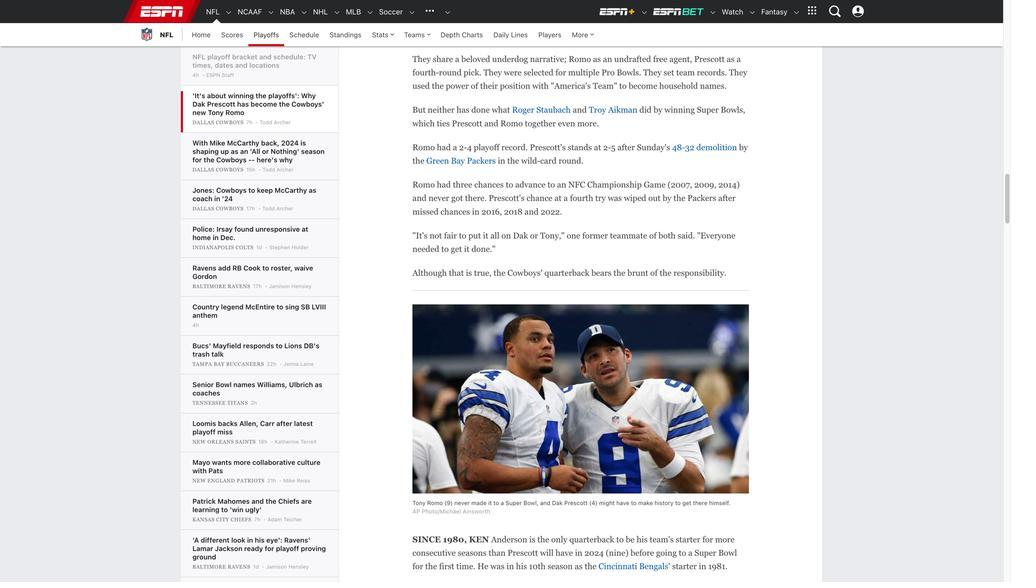 Task type: vqa. For each thing, say whether or not it's contained in the screenshot.
How much are Super Bowl 58 tickets? Which QBs have the most wins? Answering the biggest Super Bowl questions link
no



Task type: describe. For each thing, give the bounding box(es) containing it.
prescott inside anderson is the only quarterback to be his team's starter for more consecutive seasons than prescott will have in 2024 (nine) before going to a super bowl for the first time. he was in his 10th season as the
[[508, 549, 538, 558]]

1 - from the left
[[248, 156, 252, 164]]

super inside tony romo (9) never made it to a super bowl, and dak prescott (4) might have to make history to get there himself. ap photo/michael ainsworth
[[506, 500, 522, 507]]

get for there
[[683, 500, 692, 507]]

schedule link
[[284, 23, 324, 46]]

more
[[572, 31, 588, 39]]

nfl playoff bracket and schedule: tv times, dates and locations link
[[192, 53, 317, 69]]

to left be
[[617, 535, 624, 545]]

dak inside 'it's about winning the playoffs': why dak prescott has become the cowboys' new tony romo
[[192, 100, 205, 108]]

in down the anderson
[[507, 562, 514, 572]]

free
[[653, 54, 668, 64]]

standings
[[330, 31, 362, 39]]

todd archer for 'all
[[263, 167, 294, 173]]

household
[[660, 81, 698, 91]]

prescott down the season,
[[537, 30, 567, 40]]

21h
[[267, 478, 276, 484]]

they right the records.
[[729, 68, 748, 77]]

2 vertical spatial todd
[[262, 206, 275, 212]]

all
[[491, 231, 500, 241]]

the right true,
[[494, 269, 506, 278]]

never inside tony romo (9) never made it to a super bowl, and dak prescott (4) might have to make history to get there himself. ap photo/michael ainsworth
[[455, 500, 470, 507]]

it for made
[[488, 500, 492, 507]]

baltimore ravens link for lamar
[[192, 564, 252, 571]]

or inside "it's not fair to put it all on dak or tony," one former teammate of both said. "everyone needed to get it done."
[[530, 231, 538, 241]]

1 vertical spatial mike
[[283, 478, 295, 484]]

prescott up since.
[[638, 17, 668, 26]]

watch
[[722, 7, 744, 16]]

ties
[[437, 119, 450, 128]]

new for mayo wants more collaborative culture with pats
[[192, 478, 206, 484]]

in down the record.
[[498, 156, 505, 166]]

and down chance
[[525, 207, 539, 217]]

to up chance
[[548, 180, 555, 190]]

which
[[413, 119, 435, 128]]

why
[[301, 92, 316, 100]]

it for put
[[483, 231, 489, 241]]

and up the locations
[[259, 53, 272, 61]]

there
[[693, 500, 708, 507]]

by inside by the
[[739, 143, 748, 152]]

even
[[558, 119, 575, 128]]

of inside "it's not fair to put it all on dak or tony," one former teammate of both said. "everyone needed to get it done."
[[649, 231, 657, 241]]

for inside 'a different look in his eye': ravens' lamar jackson ready for playoff proving ground
[[265, 545, 274, 553]]

bucs' mayfield responds to lions db's trash talk
[[192, 342, 320, 358]]

a inside the romo had three chances to advance to an nfc championship game (2007, 2009, 2014) and never got there. prescott's chance at a fourth try was wiped out by the packers after missed chances in 2016, 2018 and 2022.
[[564, 194, 568, 203]]

2024 inside anderson is the only quarterback to be his team's starter for more consecutive seasons than prescott will have in 2024 (nine) before going to a super bowl for the first time. he was in his 10th season as the
[[585, 549, 604, 558]]

0 horizontal spatial packers
[[467, 156, 496, 166]]

done."
[[472, 245, 496, 254]]

depth charts
[[441, 31, 483, 39]]

saints
[[236, 439, 256, 445]]

depth charts link
[[435, 23, 488, 46]]

and inside patrick mahomes and the chiefs are learning to 'win ugly'
[[252, 498, 264, 506]]

brunt
[[628, 269, 648, 278]]

were inside they were teammates for one season, 2016, when the rookie prescott took over after romo suffered a preseason back injury. prescott has held the job ever since.
[[433, 17, 451, 26]]

nba link
[[275, 1, 295, 23]]

they up 'their'
[[484, 68, 502, 77]]

unresponsive
[[255, 225, 300, 233]]

tony romo (9) never made it to a super bowl, and dak prescott (4) might have to make history to get there himself. ap photo/michael ainsworth
[[413, 500, 732, 515]]

to inside "jones: cowboys to keep mccarthy as coach in '24"
[[248, 186, 255, 194]]

the down "consecutive"
[[425, 562, 437, 572]]

2 horizontal spatial his
[[637, 535, 648, 545]]

1d for in
[[253, 564, 259, 570]]

more inside mayo wants more collaborative culture with pats
[[234, 459, 251, 467]]

0 horizontal spatial chances
[[441, 207, 470, 217]]

fair
[[444, 231, 457, 241]]

baltimore ravens link for gordon
[[192, 283, 252, 290]]

jackson
[[215, 545, 242, 553]]

history
[[655, 500, 674, 507]]

and down bracket
[[235, 61, 248, 69]]

bowls.
[[617, 68, 641, 77]]

police: irsay found unresponsive at home in dec.
[[192, 225, 308, 242]]

for up "1981."
[[703, 535, 713, 545]]

1 horizontal spatial nfl link
[[201, 1, 220, 23]]

an inside the romo had three chances to advance to an nfc championship game (2007, 2009, 2014) and never got there. prescott's chance at a fourth try was wiped out by the packers after missed chances in 2016, 2018 and 2022.
[[557, 180, 566, 190]]

prescott inside they share a beloved underdog narrative; romo as an undrafted free agent, prescott as a fourth-round pick. they were selected for multiple pro bowls. they set team records. they used the power of their position with "america's team" to become household names.
[[694, 54, 725, 64]]

as up multiple
[[593, 54, 601, 64]]

needed
[[413, 245, 439, 254]]

the right the brunt
[[660, 269, 672, 278]]

hensley for waive
[[292, 283, 312, 290]]

teams
[[404, 31, 425, 39]]

the down the record.
[[507, 156, 519, 166]]

is inside anderson is the only quarterback to be his team's starter for more consecutive seasons than prescott will have in 2024 (nine) before going to a super bowl for the first time. he was in his 10th season as the
[[529, 535, 536, 545]]

prescott inside did by winning super bowls, which ties prescott and romo together even more.
[[452, 119, 482, 128]]

more inside anderson is the only quarterback to be his team's starter for more consecutive seasons than prescott will have in 2024 (nine) before going to a super bowl for the first time. he was in his 10th season as the
[[715, 535, 735, 545]]

injury.
[[510, 30, 535, 40]]

2 horizontal spatial nfl
[[206, 7, 220, 16]]

to right history
[[675, 500, 681, 507]]

archer for cowboys'
[[274, 119, 291, 125]]

make
[[638, 500, 653, 507]]

irsay
[[217, 225, 233, 233]]

todd for the
[[260, 119, 272, 125]]

cowboys inside "jones: cowboys to keep mccarthy as coach in '24"
[[216, 186, 247, 194]]

roster,
[[271, 264, 293, 272]]

2 vertical spatial of
[[651, 269, 658, 278]]

back
[[491, 30, 508, 40]]

1 horizontal spatial has
[[457, 105, 469, 115]]

dallas for jones: cowboys to keep mccarthy as coach in '24
[[192, 206, 214, 212]]

with inside they share a beloved underdog narrative; romo as an undrafted free agent, prescott as a fourth-round pick. they were selected for multiple pro bowls. they set team records. they used the power of their position with "america's team" to become household names.
[[532, 81, 549, 91]]

1 horizontal spatial prescott's
[[530, 143, 566, 152]]

has inside 'it's about winning the playoffs': why dak prescott has become the cowboys' new tony romo
[[237, 100, 249, 108]]

team
[[676, 68, 695, 77]]

as inside anderson is the only quarterback to be his team's starter for more consecutive seasons than prescott will have in 2024 (nine) before going to a super bowl for the first time. he was in his 10th season as the
[[575, 562, 583, 572]]

playoffs':
[[268, 92, 299, 100]]

try
[[595, 194, 606, 203]]

dates
[[215, 61, 233, 69]]

starter inside anderson is the only quarterback to be his team's starter for more consecutive seasons than prescott will have in 2024 (nine) before going to a super bowl for the first time. he was in his 10th season as the
[[676, 535, 701, 545]]

season inside with mike mccarthy back, 2024 is shaping up as an 'all or nothing' season for the cowboys -- here's why
[[301, 148, 325, 155]]

jamison for eye':
[[266, 564, 287, 570]]

neither
[[428, 105, 455, 115]]

tony inside 'it's about winning the playoffs': why dak prescott has become the cowboys' new tony romo
[[208, 109, 224, 116]]

bowl inside senior bowl names williams, ulbrich as coaches tennessee titans 2h
[[216, 381, 232, 389]]

a right share
[[455, 54, 459, 64]]

mahomes
[[218, 498, 250, 506]]

lamar
[[192, 545, 213, 553]]

get for it
[[451, 245, 462, 254]]

and up more.
[[573, 105, 587, 115]]

and inside tony romo (9) never made it to a super bowl, and dak prescott (4) might have to make history to get there himself. ap photo/michael ainsworth
[[540, 500, 551, 507]]

patrick
[[192, 498, 216, 506]]

jamison for roster,
[[269, 283, 290, 290]]

be
[[626, 535, 635, 545]]

4h inside country legend mcentire to sing sb lviii anthem 4h
[[192, 322, 199, 328]]

the up will
[[538, 535, 549, 545]]

responsibility.
[[674, 269, 727, 278]]

1 horizontal spatial is
[[466, 269, 472, 278]]

lviii
[[312, 303, 326, 311]]

'a
[[192, 537, 199, 545]]

tampa bay buccaneers 22h
[[192, 361, 276, 367]]

1 vertical spatial it
[[464, 245, 470, 254]]

a left 4 on the left of the page
[[453, 143, 457, 152]]

after right the 5
[[618, 143, 635, 152]]

keep
[[257, 186, 273, 194]]

prescott inside tony romo (9) never made it to a super bowl, and dak prescott (4) might have to make history to get there himself. ap photo/michael ainsworth
[[564, 500, 588, 507]]

different
[[201, 537, 230, 545]]

green bay packers in the wild-card round.
[[426, 156, 584, 166]]

jones: cowboys to keep mccarthy as coach in '24
[[192, 186, 317, 203]]

0 horizontal spatial nfl link
[[139, 23, 173, 46]]

romo inside they share a beloved underdog narrative; romo as an undrafted free agent, prescott as a fourth-round pick. they were selected for multiple pro bowls. they set team records. they used the power of their position with "america's team" to become household names.
[[569, 54, 591, 64]]

in left "1981."
[[699, 562, 706, 572]]

and inside did by winning super bowls, which ties prescott and romo together even more.
[[484, 119, 499, 128]]

the inside by the
[[413, 156, 424, 166]]

players link
[[533, 23, 567, 46]]

playoff inside nfl playoff bracket and schedule: tv times, dates and locations
[[207, 53, 230, 61]]

the left cincinnati
[[585, 562, 597, 572]]

sing
[[285, 303, 299, 311]]

city
[[216, 517, 229, 523]]

archer for or
[[277, 167, 294, 173]]

17h for keep
[[246, 206, 255, 212]]

together
[[525, 119, 556, 128]]

18h
[[258, 439, 268, 445]]

than
[[489, 549, 506, 558]]

cowboys for has
[[216, 120, 244, 125]]

the inside with mike mccarthy back, 2024 is shaping up as an 'all or nothing' season for the cowboys -- here's why
[[204, 156, 215, 164]]

romo inside they were teammates for one season, 2016, when the rookie prescott took over after romo suffered a preseason back injury. prescott has held the job ever since.
[[726, 17, 749, 26]]

for inside they were teammates for one season, 2016, when the rookie prescott took over after romo suffered a preseason back injury. prescott has held the job ever since.
[[496, 17, 506, 26]]

after inside the romo had three chances to advance to an nfc championship game (2007, 2009, 2014) and never got there. prescott's chance at a fourth try was wiped out by the packers after missed chances in 2016, 2018 and 2022.
[[719, 194, 736, 203]]

they up fourth-
[[413, 54, 431, 64]]

dallas cowboys link for for
[[192, 167, 245, 173]]

was inside anderson is the only quarterback to be his team's starter for more consecutive seasons than prescott will have in 2024 (nine) before going to a super bowl for the first time. he was in his 10th season as the
[[491, 562, 505, 572]]

in inside "jones: cowboys to keep mccarthy as coach in '24"
[[214, 195, 220, 203]]

they share a beloved underdog narrative; romo as an undrafted free agent, prescott as a fourth-round pick. they were selected for multiple pro bowls. they set team records. they used the power of their position with "america's team" to become household names.
[[413, 54, 748, 91]]

green
[[426, 156, 449, 166]]

advance
[[515, 180, 546, 190]]

packers inside the romo had three chances to advance to an nfc championship game (2007, 2009, 2014) and never got there. prescott's chance at a fourth try was wiped out by the packers after missed chances in 2016, 2018 and 2022.
[[688, 194, 716, 203]]

to left advance
[[506, 180, 513, 190]]

the left job
[[602, 30, 614, 40]]

cowboys inside with mike mccarthy back, 2024 is shaping up as an 'all or nothing' season for the cowboys -- here's why
[[216, 156, 247, 164]]

to inside bucs' mayfield responds to lions db's trash talk
[[276, 342, 283, 350]]

schedule:
[[273, 53, 306, 61]]

an inside they share a beloved underdog narrative; romo as an undrafted free agent, prescott as a fourth-round pick. they were selected for multiple pro bowls. they set team records. they used the power of their position with "america's team" to become household names.
[[603, 54, 612, 64]]

for down "consecutive"
[[413, 562, 423, 572]]

new orleans saints 18h
[[192, 439, 268, 445]]

reiss
[[297, 478, 310, 484]]

seasons
[[458, 549, 487, 558]]

new
[[192, 109, 206, 116]]

after inside they were teammates for one season, 2016, when the rookie prescott took over after romo suffered a preseason back injury. prescott has held the job ever since.
[[707, 17, 724, 26]]

to right made
[[494, 500, 499, 507]]

1 vertical spatial nfl
[[160, 31, 173, 39]]

selected
[[524, 68, 554, 77]]

they down free
[[643, 68, 662, 77]]

a inside tony romo (9) never made it to a super bowl, and dak prescott (4) might have to make history to get there himself. ap photo/michael ainsworth
[[501, 500, 504, 507]]

3 dallas cowboys link from the top
[[192, 206, 245, 212]]

pro
[[602, 68, 615, 77]]

are
[[301, 498, 312, 506]]

to left put
[[459, 231, 467, 241]]

"it's
[[413, 231, 428, 241]]

were inside they share a beloved underdog narrative; romo as an undrafted free agent, prescott as a fourth-round pick. they were selected for multiple pro bowls. they set team records. they used the power of their position with "america's team" to become household names.
[[504, 68, 522, 77]]

is inside with mike mccarthy back, 2024 is shaping up as an 'all or nothing' season for the cowboys -- here's why
[[301, 139, 306, 147]]

mike inside with mike mccarthy back, 2024 is shaping up as an 'all or nothing' season for the cowboys -- here's why
[[210, 139, 225, 147]]

by inside did by winning super bowls, which ties prescott and romo together even more.
[[654, 105, 663, 115]]

playoffs
[[254, 31, 279, 39]]

playoff inside 'a different look in his eye': ravens' lamar jackson ready for playoff proving ground
[[276, 545, 299, 553]]

(nine)
[[606, 549, 629, 558]]

players
[[539, 31, 562, 39]]

1 horizontal spatial his
[[516, 562, 527, 572]]

buccaneers
[[226, 362, 264, 367]]

a down watch
[[737, 54, 741, 64]]

stephen holder
[[269, 245, 309, 251]]

laine
[[300, 361, 314, 367]]

jamison hensley for waive
[[269, 283, 312, 290]]

1 4h from the top
[[192, 72, 199, 78]]

mccarthy inside "jones: cowboys to keep mccarthy as coach in '24"
[[275, 186, 307, 194]]

took
[[670, 17, 687, 26]]

nothing'
[[271, 148, 299, 155]]

as inside with mike mccarthy back, 2024 is shaping up as an 'all or nothing' season for the cowboys -- here's why
[[231, 148, 238, 155]]

to right going
[[679, 549, 686, 558]]

one inside they were teammates for one season, 2016, when the rookie prescott took over after romo suffered a preseason back injury. prescott has held the job ever since.
[[508, 17, 522, 26]]

game
[[644, 180, 666, 190]]

0 vertical spatial 7h
[[246, 119, 253, 125]]

as inside "jones: cowboys to keep mccarthy as coach in '24"
[[309, 186, 317, 194]]

an inside with mike mccarthy back, 2024 is shaping up as an 'all or nothing' season for the cowboys -- here's why
[[240, 148, 248, 155]]

staff
[[222, 72, 234, 78]]

time.
[[456, 562, 476, 572]]

todd for 'all
[[263, 167, 275, 173]]

winning for by
[[665, 105, 695, 115]]

found
[[234, 225, 254, 233]]

17h for cook
[[253, 283, 262, 290]]

'
[[669, 562, 670, 572]]

dallas for with mike mccarthy back, 2024 is shaping up as an 'all or nothing' season for the cowboys -- here's why
[[192, 167, 214, 173]]

by inside the romo had three chances to advance to an nfc championship game (2007, 2009, 2014) and never got there. prescott's chance at a fourth try was wiped out by the packers after missed chances in 2016, 2018 and 2022.
[[663, 194, 672, 203]]

'a different look in his eye': ravens' lamar jackson ready for playoff proving ground link
[[192, 537, 326, 561]]

1 horizontal spatial chances
[[474, 180, 504, 190]]

although
[[413, 269, 447, 278]]

and up the missed
[[413, 194, 427, 203]]

for inside they share a beloved underdog narrative; romo as an undrafted free agent, prescott as a fourth-round pick. they were selected for multiple pro bowls. they set team records. they used the power of their position with "america's team" to become household names.
[[556, 68, 566, 77]]

22h
[[267, 361, 276, 367]]

their
[[480, 81, 498, 91]]

pick.
[[464, 68, 482, 77]]

ncaaf
[[238, 7, 262, 16]]

0 vertical spatial quarterback
[[545, 269, 590, 278]]

teams link
[[399, 23, 435, 46]]

a inside they were teammates for one season, 2016, when the rookie prescott took over after romo suffered a preseason back injury. prescott has held the job ever since.
[[445, 30, 449, 40]]

the left playoffs':
[[256, 92, 267, 100]]



Task type: locate. For each thing, give the bounding box(es) containing it.
dallas cowboys link for romo
[[192, 119, 245, 126]]

1 vertical spatial new
[[192, 478, 206, 484]]

1 vertical spatial jamison
[[266, 564, 287, 570]]

with inside mayo wants more collaborative culture with pats
[[192, 467, 207, 475]]

dallas down shaping
[[192, 167, 214, 173]]

0 horizontal spatial bowl
[[216, 381, 232, 389]]

an left nfc
[[557, 180, 566, 190]]

as right the up
[[231, 148, 238, 155]]

to down fair
[[441, 245, 449, 254]]

2 horizontal spatial by
[[739, 143, 748, 152]]

winning inside did by winning super bowls, which ties prescott and romo together even more.
[[665, 105, 695, 115]]

beloved
[[462, 54, 490, 64]]

baltimore inside baltimore ravens 17h
[[192, 284, 226, 290]]

1 baltimore ravens link from the top
[[192, 283, 252, 290]]

new down mayo
[[192, 478, 206, 484]]

romo inside did by winning super bowls, which ties prescott and romo together even more.
[[501, 119, 523, 128]]

daily
[[494, 31, 509, 39]]

0 horizontal spatial winning
[[228, 92, 254, 100]]

a inside anderson is the only quarterback to be his team's starter for more consecutive seasons than prescott will have in 2024 (nine) before going to a super bowl for the first time. he was in his 10th season as the
[[688, 549, 693, 558]]

country
[[192, 303, 219, 311]]

as up the records.
[[727, 54, 735, 64]]

2 2- from the left
[[603, 143, 611, 152]]

baltimore for gordon
[[192, 284, 226, 290]]

mccarthy inside with mike mccarthy back, 2024 is shaping up as an 'all or nothing' season for the cowboys -- here's why
[[227, 139, 259, 147]]

back,
[[261, 139, 279, 147]]

they inside they were teammates for one season, 2016, when the rookie prescott took over after romo suffered a preseason back injury. prescott has held the job ever since.
[[413, 17, 431, 26]]

1 baltimore from the top
[[192, 284, 226, 290]]

his up ready
[[255, 537, 265, 545]]

for up the daily at the top of the page
[[496, 17, 506, 26]]

0 vertical spatial dallas
[[192, 120, 214, 125]]

he
[[478, 562, 489, 572]]

ncaaf link
[[233, 1, 262, 23]]

ravens'
[[284, 537, 310, 545]]

espn staff
[[206, 72, 234, 78]]

5
[[611, 143, 616, 152]]

dallas for 'it's about winning the playoffs': why dak prescott has become the cowboys' new tony romo
[[192, 120, 214, 125]]

0 horizontal spatial become
[[251, 100, 277, 108]]

1 had from the top
[[437, 143, 451, 152]]

the inside the romo had three chances to advance to an nfc championship game (2007, 2009, 2014) and never got there. prescott's chance at a fourth try was wiped out by the packers after missed chances in 2016, 2018 and 2022.
[[674, 194, 686, 203]]

become inside 'it's about winning the playoffs': why dak prescott has become the cowboys' new tony romo
[[251, 100, 277, 108]]

lines
[[511, 31, 528, 39]]

0 vertical spatial chances
[[474, 180, 504, 190]]

narrative;
[[530, 54, 567, 64]]

romo inside 'it's about winning the playoffs': why dak prescott has become the cowboys' new tony romo
[[226, 109, 244, 116]]

1 vertical spatial is
[[466, 269, 472, 278]]

2 dallas cowboys link from the top
[[192, 167, 245, 173]]

card
[[540, 156, 557, 166]]

culture
[[297, 459, 321, 467]]

0 vertical spatial packers
[[467, 156, 496, 166]]

wild-
[[521, 156, 540, 166]]

team"
[[593, 81, 617, 91]]

dallas cowboys link down '24
[[192, 206, 245, 212]]

0 vertical spatial dak
[[192, 100, 205, 108]]

todd archer
[[260, 119, 291, 125], [263, 167, 294, 173], [262, 206, 293, 212]]

get inside "it's not fair to put it all on dak or tony," one former teammate of both said. "everyone needed to get it done."
[[451, 245, 462, 254]]

bay inside tampa bay buccaneers 22h
[[214, 362, 225, 367]]

dallas inside the dallas cowboys 7h
[[192, 120, 214, 125]]

2 baltimore ravens link from the top
[[192, 564, 252, 571]]

1 vertical spatial hensley
[[289, 564, 309, 570]]

in left '24
[[214, 195, 220, 203]]

1 dallas from the top
[[192, 120, 214, 125]]

super inside anderson is the only quarterback to be his team's starter for more consecutive seasons than prescott will have in 2024 (nine) before going to a super bowl for the first time. he was in his 10th season as the
[[695, 549, 717, 558]]

1d for unresponsive
[[256, 245, 262, 251]]

2016, inside they were teammates for one season, 2016, when the rookie prescott took over after romo suffered a preseason back injury. prescott has held the job ever since.
[[553, 17, 574, 26]]

has left held at top right
[[569, 30, 582, 40]]

2024 up the nothing'
[[281, 139, 299, 147]]

said.
[[678, 231, 695, 241]]

to left sing
[[277, 303, 283, 311]]

has up the dallas cowboys 7h
[[237, 100, 249, 108]]

one
[[508, 17, 522, 26], [567, 231, 580, 241]]

depth
[[441, 31, 460, 39]]

of right the brunt
[[651, 269, 658, 278]]

mlb link
[[341, 1, 361, 23]]

2014)
[[719, 180, 740, 190]]

chiefs
[[278, 498, 299, 506], [231, 517, 252, 523]]

0 horizontal spatial one
[[508, 17, 522, 26]]

32
[[685, 143, 695, 152]]

0 vertical spatial baltimore ravens link
[[192, 283, 252, 290]]

baltimore inside the baltimore ravens 1d
[[192, 565, 226, 570]]

0 vertical spatial todd
[[260, 119, 272, 125]]

they up suffered
[[413, 17, 431, 26]]

2 vertical spatial todd archer
[[262, 206, 293, 212]]

at up holder
[[302, 225, 308, 233]]

playoff down loomis
[[192, 428, 216, 436]]

for up "america's
[[556, 68, 566, 77]]

loomis
[[192, 420, 216, 428]]

2 vertical spatial an
[[557, 180, 566, 190]]

hensley for ravens'
[[289, 564, 309, 570]]

at up 2022.
[[555, 194, 562, 203]]

katherine
[[275, 439, 299, 445]]

0 horizontal spatial at
[[302, 225, 308, 233]]

super up "1981."
[[695, 549, 717, 558]]

baltimore for lamar
[[192, 565, 226, 570]]

after inside loomis backs allen, carr after latest playoff miss
[[276, 420, 292, 428]]

as right ulbrich
[[315, 381, 322, 389]]

1 vertical spatial cowboys'
[[508, 269, 543, 278]]

2 had from the top
[[437, 180, 451, 190]]

2024 inside with mike mccarthy back, 2024 is shaping up as an 'all or nothing' season for the cowboys -- here's why
[[281, 139, 299, 147]]

cowboys'
[[292, 100, 324, 108], [508, 269, 543, 278]]

super inside did by winning super bowls, which ties prescott and romo together even more.
[[697, 105, 719, 115]]

the inside patrick mahomes and the chiefs are learning to 'win ugly'
[[266, 498, 277, 506]]

to left make
[[631, 500, 637, 507]]

dallas cowboys link down new
[[192, 119, 245, 126]]

1 vertical spatial todd archer
[[263, 167, 294, 173]]

baltimore down the ground
[[192, 565, 226, 570]]

prescott's up card
[[530, 143, 566, 152]]

0 vertical spatial cowboys'
[[292, 100, 324, 108]]

suffered
[[413, 30, 443, 40]]

1 vertical spatial dallas cowboys link
[[192, 167, 245, 173]]

season down will
[[548, 562, 573, 572]]

in down there.
[[472, 207, 480, 217]]

1 vertical spatial was
[[491, 562, 505, 572]]

and down what
[[484, 119, 499, 128]]

undrafted
[[614, 54, 651, 64]]

0 horizontal spatial were
[[433, 17, 451, 26]]

team's
[[650, 535, 674, 545]]

the down playoffs':
[[279, 100, 290, 108]]

tampa
[[192, 362, 212, 367]]

"everyone
[[697, 231, 736, 241]]

at inside the romo had three chances to advance to an nfc championship game (2007, 2009, 2014) and never got there. prescott's chance at a fourth try was wiped out by the packers after missed chances in 2016, 2018 and 2022.
[[555, 194, 562, 203]]

todd archer down why
[[263, 167, 294, 173]]

fantasy
[[761, 7, 788, 16]]

2 vertical spatial at
[[302, 225, 308, 233]]

legend
[[221, 303, 244, 311]]

not
[[430, 231, 442, 241]]

to inside they share a beloved underdog narrative; romo as an undrafted free agent, prescott as a fourth-round pick. they were selected for multiple pro bowls. they set team records. they used the power of their position with "america's team" to become household names.
[[619, 81, 627, 91]]

former
[[582, 231, 608, 241]]

and up ugly'
[[252, 498, 264, 506]]

nfl link up home
[[201, 1, 220, 23]]

never inside the romo had three chances to advance to an nfc championship game (2007, 2009, 2014) and never got there. prescott's chance at a fourth try was wiped out by the packers after missed chances in 2016, 2018 and 2022.
[[429, 194, 449, 203]]

0 horizontal spatial 2016,
[[482, 207, 502, 217]]

1 2- from the left
[[459, 143, 467, 152]]

have inside tony romo (9) never made it to a super bowl, and dak prescott (4) might have to make history to get there himself. ap photo/michael ainsworth
[[617, 500, 630, 507]]

0 vertical spatial todd archer
[[260, 119, 291, 125]]

0 horizontal spatial never
[[429, 194, 449, 203]]

2-
[[459, 143, 467, 152], [603, 143, 611, 152]]

0 horizontal spatial season
[[301, 148, 325, 155]]

chiefs down 'win
[[231, 517, 252, 523]]

mayo
[[192, 459, 210, 467]]

cowboys inside dallas cowboys 15h
[[216, 167, 244, 173]]

1 horizontal spatial have
[[617, 500, 630, 507]]

for inside with mike mccarthy back, 2024 is shaping up as an 'all or nothing' season for the cowboys -- here's why
[[192, 156, 202, 164]]

pats
[[208, 467, 223, 475]]

home link
[[187, 23, 216, 46]]

cowboys' down why
[[292, 100, 324, 108]]

mayfield
[[213, 342, 241, 350]]

his right be
[[637, 535, 648, 545]]

miss
[[217, 428, 233, 436]]

dallas inside dallas cowboys 15h
[[192, 167, 214, 173]]

schedule
[[290, 31, 319, 39]]

at left the 5
[[594, 143, 601, 152]]

england
[[207, 478, 235, 484]]

winning inside 'it's about winning the playoffs': why dak prescott has become the cowboys' new tony romo
[[228, 92, 254, 100]]

1 horizontal spatial mike
[[283, 478, 295, 484]]

0 vertical spatial jamison hensley
[[269, 283, 312, 290]]

1 new from the top
[[192, 439, 206, 445]]

2 vertical spatial archer
[[276, 206, 293, 212]]

1 vertical spatial with
[[192, 467, 207, 475]]

of inside they share a beloved underdog narrative; romo as an undrafted free agent, prescott as a fourth-round pick. they were selected for multiple pro bowls. they set team records. they used the power of their position with "america's team" to become household names.
[[471, 81, 478, 91]]

or left tony,"
[[530, 231, 538, 241]]

0 vertical spatial at
[[594, 143, 601, 152]]

bowl inside anderson is the only quarterback to be his team's starter for more consecutive seasons than prescott will have in 2024 (nine) before going to a super bowl for the first time. he was in his 10th season as the
[[719, 549, 737, 558]]

preseason
[[451, 30, 489, 40]]

had inside the romo had three chances to advance to an nfc championship game (2007, 2009, 2014) and never got there. prescott's chance at a fourth try was wiped out by the packers after missed chances in 2016, 2018 and 2022.
[[437, 180, 451, 190]]

dak inside "it's not fair to put it all on dak or tony," one former teammate of both said. "everyone needed to get it done."
[[513, 231, 528, 241]]

quarterback down "it's not fair to put it all on dak or tony," one former teammate of both said. "everyone needed to get it done."
[[545, 269, 590, 278]]

1 vertical spatial starter
[[672, 562, 697, 572]]

1d right colts
[[256, 245, 262, 251]]

2016,
[[553, 17, 574, 26], [482, 207, 502, 217]]

one up lines in the right of the page
[[508, 17, 522, 26]]

stats link
[[367, 23, 399, 46]]

1 vertical spatial dak
[[513, 231, 528, 241]]

in inside 'a different look in his eye': ravens' lamar jackson ready for playoff proving ground
[[247, 537, 253, 545]]

1 vertical spatial baltimore
[[192, 565, 226, 570]]

1 vertical spatial ravens
[[228, 284, 250, 290]]

0 vertical spatial get
[[451, 245, 462, 254]]

0 vertical spatial nfl
[[206, 7, 220, 16]]

in inside the romo had three chances to advance to an nfc championship game (2007, 2009, 2014) and never got there. prescott's chance at a fourth try was wiped out by the packers after missed chances in 2016, 2018 and 2022.
[[472, 207, 480, 217]]

romo inside the romo had three chances to advance to an nfc championship game (2007, 2009, 2014) and never got there. prescott's chance at a fourth try was wiped out by the packers after missed chances in 2016, 2018 and 2022.
[[413, 180, 435, 190]]

the right the when
[[598, 17, 610, 26]]

1 vertical spatial todd
[[263, 167, 275, 173]]

1 vertical spatial an
[[240, 148, 248, 155]]

dak right bowl,
[[552, 500, 563, 507]]

romo had a 2-4 playoff record. prescott's stands at 2-5 after sunday's 48-32 demolition
[[413, 143, 737, 152]]

2 - from the left
[[252, 156, 255, 164]]

1 horizontal spatial 2016,
[[553, 17, 574, 26]]

bay for green
[[451, 156, 465, 166]]

share
[[433, 54, 453, 64]]

'a different look in his eye': ravens' lamar jackson ready for playoff proving ground
[[192, 537, 326, 561]]

dak inside tony romo (9) never made it to a super bowl, and dak prescott (4) might have to make history to get there himself. ap photo/michael ainsworth
[[552, 500, 563, 507]]

bay for tampa
[[214, 362, 225, 367]]

ravens inside the baltimore ravens 1d
[[228, 565, 250, 570]]

3 dallas from the top
[[192, 206, 214, 212]]

ravens for add
[[228, 284, 250, 290]]

season inside anderson is the only quarterback to be his team's starter for more consecutive seasons than prescott will have in 2024 (nine) before going to a super bowl for the first time. he was in his 10th season as the
[[548, 562, 573, 572]]

stats
[[372, 31, 389, 39]]

todd archer up unresponsive
[[262, 206, 293, 212]]

2 4h from the top
[[192, 322, 199, 328]]

ken
[[469, 535, 489, 545]]

were up position
[[504, 68, 522, 77]]

cowboys
[[216, 120, 244, 125], [216, 156, 247, 164], [216, 167, 244, 173], [216, 186, 247, 194], [216, 206, 244, 212]]

2 new from the top
[[192, 478, 206, 484]]

0 vertical spatial or
[[262, 148, 269, 155]]

2 horizontal spatial an
[[603, 54, 612, 64]]

was inside the romo had three chances to advance to an nfc championship game (2007, 2009, 2014) and never got there. prescott's chance at a fourth try was wiped out by the packers after missed chances in 2016, 2018 and 2022.
[[608, 194, 622, 203]]

mccarthy right keep
[[275, 186, 307, 194]]

ravens up gordon
[[192, 264, 216, 272]]

new down loomis
[[192, 439, 206, 445]]

to inside patrick mahomes and the chiefs are learning to 'win ugly'
[[221, 506, 228, 514]]

one inside "it's not fair to put it all on dak or tony," one former teammate of both said. "everyone needed to get it done."
[[567, 231, 580, 241]]

0 vertical spatial dallas cowboys link
[[192, 119, 245, 126]]

new inside new england patriots 21h
[[192, 478, 206, 484]]

2 dallas from the top
[[192, 167, 214, 173]]

playoff down the ravens'
[[276, 545, 299, 553]]

cowboys for '24
[[216, 206, 244, 212]]

0 vertical spatial with
[[532, 81, 549, 91]]

chiefs inside patrick mahomes and the chiefs are learning to 'win ugly'
[[278, 498, 299, 506]]

the inside they share a beloved underdog narrative; romo as an undrafted free agent, prescott as a fourth-round pick. they were selected for multiple pro bowls. they set team records. they used the power of their position with "america's team" to become household names.
[[432, 81, 444, 91]]

1 horizontal spatial chiefs
[[278, 498, 299, 506]]

in right will
[[575, 549, 583, 558]]

tony inside tony romo (9) never made it to a super bowl, and dak prescott (4) might have to make history to get there himself. ap photo/michael ainsworth
[[413, 500, 426, 507]]

0 horizontal spatial bay
[[214, 362, 225, 367]]

todd archer for the
[[260, 119, 291, 125]]

stephen
[[269, 245, 290, 251]]

starter
[[676, 535, 701, 545], [672, 562, 697, 572]]

baltimore ravens link down the add
[[192, 283, 252, 290]]

out
[[649, 194, 661, 203]]

0 vertical spatial of
[[471, 81, 478, 91]]

new for loomis backs allen, carr after latest playoff miss
[[192, 439, 206, 445]]

after right "carr"
[[276, 420, 292, 428]]

with
[[192, 139, 208, 147]]

hensley
[[292, 283, 312, 290], [289, 564, 309, 570]]

the down (2007,
[[674, 194, 686, 203]]

stands
[[568, 143, 592, 152]]

never left got
[[429, 194, 449, 203]]

2 vertical spatial dallas cowboys link
[[192, 206, 245, 212]]

playoff up dates
[[207, 53, 230, 61]]

had for a
[[437, 143, 451, 152]]

1 horizontal spatial by
[[663, 194, 672, 203]]

0 horizontal spatial 2-
[[459, 143, 467, 152]]

dec.
[[220, 234, 236, 242]]

championship
[[587, 180, 642, 190]]

adam teicher
[[268, 517, 302, 523]]

mcentire
[[245, 303, 275, 311]]

to inside ravens add rb cook to roster, waive gordon
[[262, 264, 269, 272]]

cowboys for as
[[216, 167, 244, 173]]

'24
[[222, 195, 233, 203]]

2 baltimore from the top
[[192, 565, 226, 570]]

by right demolition at top
[[739, 143, 748, 152]]

1 dallas cowboys link from the top
[[192, 119, 245, 126]]

tv
[[308, 53, 317, 61]]

to inside country legend mcentire to sing sb lviii anthem 4h
[[277, 303, 283, 311]]

cincinnati bengals link
[[599, 562, 669, 572]]

1 vertical spatial prescott's
[[489, 194, 525, 203]]

ulbrich
[[289, 381, 313, 389]]

prescott down done
[[452, 119, 482, 128]]

playoff inside loomis backs allen, carr after latest playoff miss
[[192, 428, 216, 436]]

cowboys' inside 'it's about winning the playoffs': why dak prescott has become the cowboys' new tony romo
[[292, 100, 324, 108]]

in inside police: irsay found unresponsive at home in dec.
[[213, 234, 219, 242]]

0 vertical spatial is
[[301, 139, 306, 147]]

1d down ready
[[253, 564, 259, 570]]

playoff right 4 on the left of the page
[[474, 143, 500, 152]]

as inside senior bowl names williams, ulbrich as coaches tennessee titans 2h
[[315, 381, 322, 389]]

1 vertical spatial one
[[567, 231, 580, 241]]

the right used at the top
[[432, 81, 444, 91]]

romo down what
[[501, 119, 523, 128]]

1 vertical spatial get
[[683, 500, 692, 507]]

his inside 'a different look in his eye': ravens' lamar jackson ready for playoff proving ground
[[255, 537, 265, 545]]

1 vertical spatial by
[[739, 143, 748, 152]]

the right bears
[[614, 269, 626, 278]]

as right keep
[[309, 186, 317, 194]]

ravens
[[192, 264, 216, 272], [228, 284, 250, 290], [228, 565, 250, 570]]

position
[[500, 81, 530, 91]]

todd archer up back,
[[260, 119, 291, 125]]

underdog
[[492, 54, 528, 64]]

romo down watch
[[726, 17, 749, 26]]

has inside they were teammates for one season, 2016, when the rookie prescott took over after romo suffered a preseason back injury. prescott has held the job ever since.
[[569, 30, 582, 40]]

0 horizontal spatial dak
[[192, 100, 205, 108]]

watch link
[[717, 1, 744, 23]]

season,
[[524, 17, 551, 26]]

prescott's inside the romo had three chances to advance to an nfc championship game (2007, 2009, 2014) and never got there. prescott's chance at a fourth try was wiped out by the packers after missed chances in 2016, 2018 and 2022.
[[489, 194, 525, 203]]

2024
[[281, 139, 299, 147], [585, 549, 604, 558]]

17h down ravens add rb cook to roster, waive gordon
[[253, 283, 262, 290]]

1 vertical spatial archer
[[277, 167, 294, 173]]

nfc
[[568, 180, 585, 190]]

nhl
[[313, 7, 328, 16]]

chiefs inside 'kansas city chiefs 7h'
[[231, 517, 252, 523]]

after down 2014)
[[719, 194, 736, 203]]

0 vertical spatial 4h
[[192, 72, 199, 78]]

1 horizontal spatial bay
[[451, 156, 465, 166]]

have inside anderson is the only quarterback to be his team's starter for more consecutive seasons than prescott will have in 2024 (nine) before going to a super bowl for the first time. he was in his 10th season as the
[[556, 549, 573, 558]]

2 vertical spatial super
[[695, 549, 717, 558]]

1 vertical spatial 7h
[[254, 517, 260, 523]]

0 vertical spatial super
[[697, 105, 719, 115]]

1 horizontal spatial winning
[[665, 105, 695, 115]]

0 horizontal spatial or
[[262, 148, 269, 155]]

1 vertical spatial at
[[555, 194, 562, 203]]

get
[[451, 245, 462, 254], [683, 500, 692, 507]]

nfl inside nfl playoff bracket and schedule: tv times, dates and locations
[[192, 53, 206, 61]]

1 vertical spatial 1d
[[253, 564, 259, 570]]

2 vertical spatial dallas
[[192, 206, 214, 212]]

prescott inside 'it's about winning the playoffs': why dak prescott has become the cowboys' new tony romo
[[207, 100, 235, 108]]

had for three
[[437, 180, 451, 190]]

ravens down jackson
[[228, 565, 250, 570]]

nfl image
[[139, 26, 155, 42]]

0 horizontal spatial tony
[[208, 109, 224, 116]]

romo inside tony romo (9) never made it to a super bowl, and dak prescott (4) might have to make history to get there himself. ap photo/michael ainsworth
[[427, 500, 443, 507]]

0 vertical spatial mccarthy
[[227, 139, 259, 147]]

ravens for different
[[228, 565, 250, 570]]

1 vertical spatial dallas
[[192, 167, 214, 173]]

2 vertical spatial dak
[[552, 500, 563, 507]]

0 vertical spatial 2024
[[281, 139, 299, 147]]

2016, inside the romo had three chances to advance to an nfc championship game (2007, 2009, 2014) and never got there. prescott's chance at a fourth try was wiped out by the packers after missed chances in 2016, 2018 and 2022.
[[482, 207, 502, 217]]

dallas down new
[[192, 120, 214, 125]]

1 vertical spatial 4h
[[192, 322, 199, 328]]

1 vertical spatial 2024
[[585, 549, 604, 558]]

job
[[616, 30, 628, 40]]

one right tony,"
[[567, 231, 580, 241]]

0 vertical spatial baltimore
[[192, 284, 226, 290]]

green bay packers link
[[426, 156, 496, 166]]

were up depth at the left top
[[433, 17, 451, 26]]

is right back,
[[301, 139, 306, 147]]

mccarthy up 'all
[[227, 139, 259, 147]]

1 vertical spatial had
[[437, 180, 451, 190]]

baltimore ravens 17h
[[192, 283, 262, 290]]

'all
[[250, 148, 260, 155]]

mccarthy
[[227, 139, 259, 147], [275, 186, 307, 194]]

nfl link left home
[[139, 23, 173, 46]]

0 vertical spatial 17h
[[246, 206, 255, 212]]

aikman
[[608, 105, 638, 115]]

1 horizontal spatial with
[[532, 81, 549, 91]]

1 vertical spatial were
[[504, 68, 522, 77]]

0 horizontal spatial mccarthy
[[227, 139, 259, 147]]

they
[[413, 17, 431, 26], [413, 54, 431, 64], [484, 68, 502, 77], [643, 68, 662, 77], [729, 68, 748, 77]]

ravens inside ravens add rb cook to roster, waive gordon
[[192, 264, 216, 272]]

look
[[231, 537, 245, 545]]

is right that
[[466, 269, 472, 278]]

db's
[[304, 342, 320, 350]]

anthem
[[192, 312, 218, 320]]

0 vertical spatial ravens
[[192, 264, 216, 272]]

in up ready
[[247, 537, 253, 545]]

1 vertical spatial winning
[[665, 105, 695, 115]]

0 vertical spatial starter
[[676, 535, 701, 545]]

romo up green
[[413, 143, 435, 152]]

2009,
[[695, 180, 717, 190]]

1 vertical spatial of
[[649, 231, 657, 241]]

jamison hensley down the ravens'
[[266, 564, 309, 570]]

0 vertical spatial never
[[429, 194, 449, 203]]

nfl right the nfl icon
[[160, 31, 173, 39]]

to left lions
[[276, 342, 283, 350]]

quarterback inside anderson is the only quarterback to be his team's starter for more consecutive seasons than prescott will have in 2024 (nine) before going to a super bowl for the first time. he was in his 10th season as the
[[570, 535, 614, 545]]

1981.
[[709, 562, 728, 572]]

in up indianapolis
[[213, 234, 219, 242]]

0 horizontal spatial his
[[255, 537, 265, 545]]

since
[[413, 535, 441, 545]]

1 horizontal spatial at
[[555, 194, 562, 203]]

jamison hensley for ravens'
[[266, 564, 309, 570]]

1 vertical spatial mccarthy
[[275, 186, 307, 194]]

winning for about
[[228, 92, 254, 100]]

at inside police: irsay found unresponsive at home in dec.
[[302, 225, 308, 233]]

0 horizontal spatial has
[[237, 100, 249, 108]]

1 horizontal spatial packers
[[688, 194, 716, 203]]

with down selected
[[532, 81, 549, 91]]

0 vertical spatial new
[[192, 439, 206, 445]]

ground
[[192, 554, 216, 561]]

a left fourth
[[564, 194, 568, 203]]

bowl up "1981."
[[719, 549, 737, 558]]



